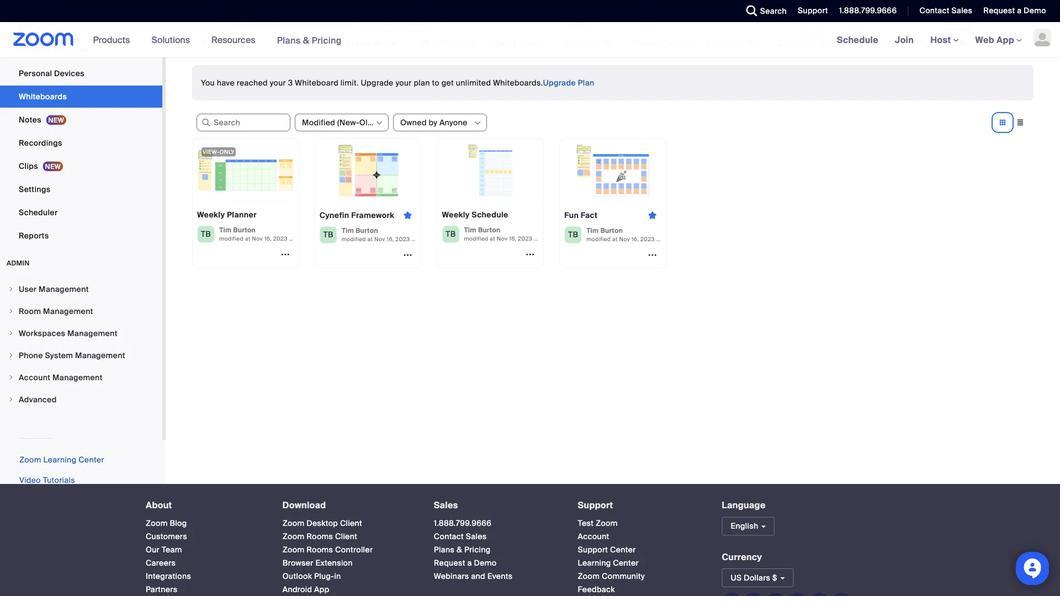 Task type: locate. For each thing, give the bounding box(es) containing it.
right image left the advanced in the left of the page
[[8, 396, 14, 403]]

extension
[[316, 558, 353, 569]]

banner containing products
[[0, 22, 1060, 58]]

1 horizontal spatial fact
[[581, 210, 598, 220]]

2023 up more options for weekly planner "icon"
[[273, 235, 288, 242]]

1.888.799.9666 button up schedule link
[[839, 6, 897, 16]]

weekly schedule up whiteboards.
[[490, 38, 555, 48]]

laboratory report element
[[704, 38, 774, 49]]

0 horizontal spatial request
[[434, 558, 465, 569]]

1 horizontal spatial contact
[[920, 6, 950, 16]]

sales down 1.888.799.9666 link
[[466, 532, 487, 542]]

zoom learning center
[[19, 455, 104, 465]]

modified inside weekly planner, modified at nov 16, 2023 by tim burton, link element
[[219, 235, 244, 242]]

management for account management
[[52, 372, 103, 383]]

by up more options for fun fact icon
[[656, 236, 663, 243]]

tim burton modified at nov 16, 2023 by tim burton inside cynefin framework, modified at nov 16, 2023 by tim burton, link, starred element
[[342, 227, 449, 243]]

planner down the thumbnail of weekly planner
[[227, 210, 257, 220]]

0 vertical spatial phone
[[19, 22, 43, 32]]

tell
[[601, 38, 614, 48]]

2 vertical spatial support
[[578, 545, 608, 555]]

tim burton modified at nov 16, 2023 by tim burton up more options for weekly planner "icon"
[[219, 226, 327, 242]]

weekly inside button
[[490, 38, 517, 48]]

framework inside "application"
[[351, 210, 394, 220]]

desktop
[[307, 519, 338, 529]]

personal up whiteboards
[[19, 68, 52, 78]]

0 horizontal spatial fun
[[203, 38, 217, 48]]

plans inside product information navigation
[[277, 34, 301, 46]]

1 upgrade from the left
[[361, 78, 394, 88]]

2 your from the left
[[396, 78, 412, 88]]

1 vertical spatial 1.888.799.9666
[[434, 519, 492, 529]]

16, for fun fact, modified at nov 16, 2023 by tim burton, link, starred element
[[632, 236, 639, 243]]

burton
[[233, 226, 256, 235], [478, 226, 501, 235], [356, 227, 378, 235], [601, 227, 623, 235], [308, 235, 327, 242], [553, 235, 572, 242], [431, 236, 449, 243], [676, 236, 694, 243]]

show options image
[[375, 119, 384, 128]]

modified inside fun fact, modified at nov 16, 2023 by tim burton, link, starred element
[[587, 236, 611, 243]]

a inside button
[[633, 38, 638, 48]]

upgrade left plan
[[543, 78, 576, 88]]

and inside 1.888.799.9666 contact sales plans & pricing request a demo webinars and events
[[471, 572, 485, 582]]

show options image
[[473, 119, 482, 128]]

1 horizontal spatial pricing
[[464, 545, 491, 555]]

web app button
[[976, 34, 1022, 46]]

personal contacts
[[19, 45, 89, 55]]

show and tell with a twist button
[[560, 0, 659, 49]]

at for fun fact, modified at nov 16, 2023 by tim burton, link, starred element
[[612, 236, 618, 243]]

management
[[873, 38, 923, 48], [39, 284, 89, 294], [43, 306, 93, 316], [67, 328, 117, 339], [75, 350, 125, 361], [52, 372, 103, 383]]

1 horizontal spatial a
[[633, 38, 638, 48]]

personal devices link
[[0, 62, 162, 84]]

1 horizontal spatial fun fact
[[564, 210, 598, 220]]

clips link
[[0, 155, 162, 177]]

personal up "personal devices"
[[19, 45, 52, 55]]

0 vertical spatial center
[[78, 455, 104, 465]]

1 horizontal spatial planner
[[663, 38, 692, 48]]

1 horizontal spatial request
[[984, 6, 1015, 16]]

weekly inside button
[[634, 38, 661, 48]]

scheduler
[[19, 207, 58, 218]]

tb inside fun fact, modified at nov 16, 2023 by tim burton, link, starred element
[[568, 230, 578, 240]]

0 horizontal spatial and
[[471, 572, 485, 582]]

0 horizontal spatial cynefin framework
[[320, 210, 394, 220]]

a up we-
[[1017, 6, 1022, 16]]

16, for weekly schedule, modified at nov 16, 2023 by tim burton, link element
[[509, 235, 516, 242]]

1 vertical spatial rooms
[[307, 545, 333, 555]]

1 vertical spatial account
[[578, 532, 609, 542]]

1 horizontal spatial &
[[457, 545, 462, 555]]

1 rooms from the top
[[307, 532, 333, 542]]

0 horizontal spatial fact
[[219, 38, 236, 48]]

cynefin framework inside button
[[778, 38, 850, 48]]

thumbnail of fun fact image
[[564, 143, 661, 198]]

phone for phone system management
[[19, 350, 43, 361]]

1 right image from the top
[[8, 286, 14, 293]]

anyone
[[440, 117, 468, 128]]

2023 for weekly schedule, modified at nov 16, 2023 by tim burton, link element
[[518, 235, 532, 242]]

weekly planner down the thumbnail of weekly planner
[[197, 210, 257, 220]]

cynefin framework button
[[775, 0, 850, 49]]

sales up maker
[[952, 6, 973, 16]]

2 vertical spatial center
[[613, 558, 639, 569]]

0 horizontal spatial &
[[303, 34, 309, 46]]

framework inside button
[[808, 38, 850, 48]]

0 vertical spatial support
[[798, 6, 828, 16]]

products
[[93, 34, 130, 46]]

1 vertical spatial cynefin
[[320, 210, 349, 220]]

uml
[[419, 38, 436, 48]]

1 vertical spatial sales
[[434, 500, 458, 511]]

system
[[45, 350, 73, 361]]

at for weekly schedule, modified at nov 16, 2023 by tim burton, link element
[[490, 235, 495, 242]]

and inside show and tell with a twist element
[[585, 38, 599, 48]]

phone down workspaces
[[19, 350, 43, 361]]

our
[[146, 545, 160, 555]]

2 upgrade from the left
[[543, 78, 576, 88]]

1.888.799.9666 down sales link
[[434, 519, 492, 529]]

tim burton modified at nov 16, 2023 by tim burton for fun fact, modified at nov 16, 2023 by tim burton, link, starred element
[[587, 227, 694, 243]]

1 horizontal spatial demo
[[1024, 6, 1046, 16]]

2 vertical spatial learning
[[578, 558, 611, 569]]

right image inside workspaces management menu item
[[8, 330, 14, 337]]

1 vertical spatial &
[[457, 545, 462, 555]]

1 horizontal spatial canvas
[[413, 38, 441, 48]]

english
[[731, 521, 758, 532]]

with
[[616, 38, 631, 48]]

right image inside account management menu item
[[8, 374, 14, 381]]

1 vertical spatial weekly schedule
[[442, 210, 508, 220]]

weekly planner inside button
[[634, 38, 692, 48]]

learning inside test zoom account support center learning center zoom community feedback
[[578, 558, 611, 569]]

integrations
[[146, 572, 191, 582]]

1 vertical spatial contact
[[434, 532, 464, 542]]

rooms down desktop
[[307, 532, 333, 542]]

weekly planner button
[[632, 0, 698, 49]]

learning up tutorials
[[43, 455, 76, 465]]

phone system management menu item
[[0, 345, 162, 366]]

3 right image from the top
[[8, 374, 14, 381]]

1 vertical spatial plans
[[434, 545, 455, 555]]

reports
[[19, 231, 49, 241]]

account up the advanced in the left of the page
[[19, 372, 50, 383]]

& down 1.888.799.9666 link
[[457, 545, 462, 555]]

cynefin framework element
[[775, 38, 850, 49]]

1 horizontal spatial app
[[997, 34, 1014, 46]]

2023 inside weekly schedule, modified at nov 16, 2023 by tim burton, link element
[[518, 235, 532, 242]]

0 vertical spatial demo
[[1024, 6, 1046, 16]]

right image left user
[[8, 286, 14, 293]]

account management
[[19, 372, 103, 383]]

0 horizontal spatial plans
[[277, 34, 301, 46]]

2 canvas from the left
[[413, 38, 441, 48]]

click to unstar the whiteboard fun fact image
[[644, 210, 661, 221]]

contacts
[[54, 45, 89, 55]]

0 vertical spatial request
[[984, 6, 1015, 16]]

cynefin framework, modified at nov 16, 2023 by tim burton, link, starred element
[[315, 138, 449, 269]]

1 vertical spatial a
[[633, 38, 638, 48]]

planner right twist
[[663, 38, 692, 48]]

by up more options for weekly schedule icon
[[534, 235, 540, 242]]

1 vertical spatial support
[[578, 500, 613, 511]]

class
[[438, 38, 459, 48]]

support up the test zoom link
[[578, 500, 613, 511]]

phone for phone
[[19, 22, 43, 32]]

0 horizontal spatial fun fact
[[203, 38, 236, 48]]

1 right image from the top
[[8, 308, 14, 315]]

0 horizontal spatial a
[[467, 558, 472, 569]]

0 vertical spatial fun fact
[[203, 38, 236, 48]]

1.888.799.9666 inside 1.888.799.9666 contact sales plans & pricing request a demo webinars and events
[[434, 519, 492, 529]]

test zoom link
[[578, 519, 618, 529]]

support down account link on the bottom
[[578, 545, 608, 555]]

asset
[[849, 38, 871, 48]]

&
[[303, 34, 309, 46], [457, 545, 462, 555]]

at inside fun fact, modified at nov 16, 2023 by tim burton, link, starred element
[[612, 236, 618, 243]]

phone up zoom logo
[[19, 22, 43, 32]]

1.888.799.9666 up schedule link
[[839, 6, 897, 16]]

2 horizontal spatial a
[[1017, 6, 1022, 16]]

tim burton modified at nov 16, 2023 by tim burton inside weekly schedule, modified at nov 16, 2023 by tim burton, link element
[[464, 226, 572, 242]]

your left 3
[[270, 78, 286, 88]]

contact
[[920, 6, 950, 16], [434, 532, 464, 542]]

sales up 1.888.799.9666 link
[[434, 500, 458, 511]]

banner
[[0, 22, 1060, 58]]

tb inside weekly schedule, modified at nov 16, 2023 by tim burton, link element
[[446, 229, 456, 239]]

0 horizontal spatial planner
[[227, 210, 257, 220]]

demo up profile picture
[[1024, 6, 1046, 16]]

0 vertical spatial weekly schedule
[[490, 38, 555, 48]]

and left tell
[[585, 38, 599, 48]]

phone inside "menu item"
[[19, 350, 43, 361]]

request up webinars
[[434, 558, 465, 569]]

0 horizontal spatial demo
[[474, 558, 497, 569]]

1 canvas from the left
[[355, 38, 383, 48]]

2023 for fun fact, modified at nov 16, 2023 by tim burton, link, starred element
[[640, 236, 655, 243]]

framework
[[808, 38, 850, 48], [351, 210, 394, 220]]

cynefin inside button
[[778, 38, 806, 48]]

16, for weekly planner, modified at nov 16, 2023 by tim burton, link element
[[264, 235, 272, 242]]

1 vertical spatial request
[[434, 558, 465, 569]]

to
[[432, 78, 440, 88]]

0 vertical spatial and
[[585, 38, 599, 48]]

0 horizontal spatial framework
[[351, 210, 394, 220]]

tim
[[219, 226, 232, 235], [464, 226, 476, 235], [342, 227, 354, 235], [587, 227, 599, 235], [297, 235, 307, 242], [542, 235, 552, 242], [419, 236, 429, 243], [664, 236, 674, 243]]

management for workspaces management
[[67, 328, 117, 339]]

1 horizontal spatial and
[[585, 38, 599, 48]]

right image
[[8, 286, 14, 293], [8, 330, 14, 337]]

thumbnail of weekly schedule image
[[442, 143, 539, 198]]

tb inside cynefin framework, modified at nov 16, 2023 by tim burton, link, starred element
[[323, 230, 333, 240]]

0 vertical spatial weekly planner
[[634, 38, 692, 48]]

zoom blog link
[[146, 519, 187, 529]]

center
[[78, 455, 104, 465], [610, 545, 636, 555], [613, 558, 639, 569]]

by for thumbnail of cynefin framework
[[411, 236, 418, 243]]

& inside product information navigation
[[303, 34, 309, 46]]

0 vertical spatial personal
[[19, 45, 52, 55]]

zoom logo image
[[13, 33, 74, 46]]

webinars
[[434, 572, 469, 582]]

fun inside button
[[203, 38, 217, 48]]

2 horizontal spatial schedule
[[837, 34, 879, 46]]

management for user management
[[39, 284, 89, 294]]

uml class diagram
[[419, 38, 493, 48]]

personal devices
[[19, 68, 85, 78]]

contact down 1.888.799.9666 link
[[434, 532, 464, 542]]

right image left workspaces
[[8, 330, 14, 337]]

0 vertical spatial framework
[[808, 38, 850, 48]]

2023 for weekly planner, modified at nov 16, 2023 by tim burton, link element
[[273, 235, 288, 242]]

maker
[[959, 38, 983, 48]]

right image for phone
[[8, 352, 14, 359]]

2023 up more options for weekly schedule icon
[[518, 235, 532, 242]]

0 horizontal spatial contact
[[434, 532, 464, 542]]

tim burton modified at nov 16, 2023 by tim burton up more options for weekly schedule icon
[[464, 226, 572, 242]]

0 vertical spatial cynefin
[[778, 38, 806, 48]]

join link
[[887, 22, 922, 57]]

product information navigation
[[85, 22, 350, 58]]

2 horizontal spatial learning
[[578, 558, 611, 569]]

0 horizontal spatial learning
[[43, 455, 76, 465]]

0 vertical spatial pricing
[[312, 34, 342, 46]]

view-
[[203, 148, 219, 155]]

contact sales
[[920, 6, 973, 16]]

me-
[[993, 38, 1008, 48]]

workspaces management
[[19, 328, 117, 339]]

a inside 1.888.799.9666 contact sales plans & pricing request a demo webinars and events
[[467, 558, 472, 569]]

0 vertical spatial 1.888.799.9666
[[839, 6, 897, 16]]

plans up webinars
[[434, 545, 455, 555]]

by up more options for weekly planner "icon"
[[289, 235, 295, 242]]

1 vertical spatial demo
[[474, 558, 497, 569]]

0 vertical spatial right image
[[8, 286, 14, 293]]

uml class diagram element
[[416, 38, 493, 49]]

& inside 1.888.799.9666 contact sales plans & pricing request a demo webinars and events
[[457, 545, 462, 555]]

1 vertical spatial and
[[471, 572, 485, 582]]

feedback button
[[578, 585, 615, 595]]

2023 up the more options for cynefin framework icon
[[396, 236, 410, 243]]

plans & pricing link
[[277, 34, 342, 46], [277, 34, 342, 46], [434, 545, 491, 555]]

plug-
[[314, 572, 334, 582]]

right image inside room management menu item
[[8, 308, 14, 315]]

modified inside weekly schedule, modified at nov 16, 2023 by tim burton, link element
[[464, 235, 488, 242]]

user
[[19, 284, 37, 294]]

cynefin framework down thumbnail of cynefin framework
[[320, 210, 394, 220]]

& left experience
[[303, 34, 309, 46]]

user management menu item
[[0, 279, 162, 300]]

management for asset management
[[873, 38, 923, 48]]

more options for weekly schedule image
[[521, 249, 539, 259]]

2 personal from the top
[[19, 68, 52, 78]]

upgrade right 'limit.'
[[361, 78, 394, 88]]

1 horizontal spatial plans
[[434, 545, 455, 555]]

0 vertical spatial app
[[997, 34, 1014, 46]]

right image
[[8, 308, 14, 315], [8, 352, 14, 359], [8, 374, 14, 381], [8, 396, 14, 403]]

0 horizontal spatial app
[[314, 585, 329, 595]]

1 vertical spatial right image
[[8, 330, 14, 337]]

schedule inside meetings navigation
[[837, 34, 879, 46]]

modified for weekly schedule, modified at nov 16, 2023 by tim burton, link element
[[464, 235, 488, 242]]

nov for weekly schedule, modified at nov 16, 2023 by tim burton, link element
[[497, 235, 508, 242]]

0 vertical spatial cynefin framework
[[778, 38, 850, 48]]

workspaces management menu item
[[0, 323, 162, 344]]

schedule
[[837, 34, 879, 46], [519, 38, 555, 48], [472, 210, 508, 220]]

by up the more options for cynefin framework icon
[[411, 236, 418, 243]]

support up cynefin framework element
[[798, 6, 828, 16]]

tim burton modified at nov 16, 2023 by tim burton down click to unstar the whiteboard fun fact icon
[[587, 227, 694, 243]]

and left events
[[471, 572, 485, 582]]

0 vertical spatial account
[[19, 372, 50, 383]]

0 horizontal spatial canvas
[[355, 38, 383, 48]]

1 personal from the top
[[19, 45, 52, 55]]

1 horizontal spatial framework
[[808, 38, 850, 48]]

workspaces
[[19, 328, 65, 339]]

learning down support center link at the bottom right of the page
[[578, 558, 611, 569]]

2 vertical spatial sales
[[466, 532, 487, 542]]

tim burton modified at nov 16, 2023 by tim burton for cynefin framework, modified at nov 16, 2023 by tim burton, link, starred element
[[342, 227, 449, 243]]

zoom inside zoom blog customers our team careers integrations partners
[[146, 519, 168, 529]]

right image for user management
[[8, 286, 14, 293]]

learning
[[275, 38, 308, 48], [43, 455, 76, 465], [578, 558, 611, 569]]

meetings navigation
[[829, 22, 1060, 58]]

2 phone from the top
[[19, 350, 43, 361]]

at inside weekly planner, modified at nov 16, 2023 by tim burton, link element
[[245, 235, 250, 242]]

weekly schedule down the thumbnail of weekly schedule
[[442, 210, 508, 220]]

by for the thumbnail of weekly schedule
[[534, 235, 540, 242]]

right image left account management
[[8, 374, 14, 381]]

1 horizontal spatial sales
[[466, 532, 487, 542]]

right image inside phone system management "menu item"
[[8, 352, 14, 359]]

0 horizontal spatial upgrade
[[361, 78, 394, 88]]

management inside "menu item"
[[75, 350, 125, 361]]

browser
[[283, 558, 314, 569]]

learning experience canvas element
[[273, 38, 383, 49]]

tb inside weekly planner, modified at nov 16, 2023 by tim burton, link element
[[201, 229, 211, 239]]

tim burton modified at nov 16, 2023 by tim burton down click to unstar the whiteboard cynefin framework image
[[342, 227, 449, 243]]

1 vertical spatial pricing
[[464, 545, 491, 555]]

tim burton modified at nov 16, 2023 by tim burton for weekly planner, modified at nov 16, 2023 by tim burton, link element
[[219, 226, 327, 242]]

1 vertical spatial weekly planner
[[197, 210, 257, 220]]

by right owned at the left of page
[[429, 117, 437, 128]]

request a demo
[[984, 6, 1046, 16]]

tim burton modified at nov 16, 2023 by tim burton inside weekly planner, modified at nov 16, 2023 by tim burton, link element
[[219, 226, 327, 242]]

cynefin framework down search
[[778, 38, 850, 48]]

0 horizontal spatial cynefin
[[320, 210, 349, 220]]

0 vertical spatial planner
[[663, 38, 692, 48]]

1 horizontal spatial weekly planner
[[634, 38, 692, 48]]

show and tell with a twist
[[562, 38, 659, 48]]

1 horizontal spatial fun
[[564, 210, 579, 220]]

upgrade plan button
[[543, 74, 595, 92]]

0 horizontal spatial 1.888.799.9666
[[434, 519, 492, 529]]

zoom learning center link
[[19, 455, 104, 465]]

management inside button
[[873, 38, 923, 48]]

1 vertical spatial phone
[[19, 350, 43, 361]]

1.888.799.9666 link
[[434, 519, 492, 529]]

tb for weekly planner, modified at nov 16, 2023 by tim burton, link element
[[201, 229, 211, 239]]

currency
[[722, 551, 762, 563]]

0 vertical spatial rooms
[[307, 532, 333, 542]]

plans up 3
[[277, 34, 301, 46]]

a up webinars and events "link"
[[467, 558, 472, 569]]

2 right image from the top
[[8, 352, 14, 359]]

personal inside personal contacts link
[[19, 45, 52, 55]]

weekly planner, modified at nov 16, 2023 by tim burton, link element
[[192, 138, 327, 269]]

at inside weekly schedule, modified at nov 16, 2023 by tim burton, link element
[[490, 235, 495, 242]]

a right with in the top of the page
[[633, 38, 638, 48]]

2023 inside fun fact, modified at nov 16, 2023 by tim burton, link, starred element
[[640, 236, 655, 243]]

learning up 3
[[275, 38, 308, 48]]

pricing inside product information navigation
[[312, 34, 342, 46]]

contact up host
[[920, 6, 950, 16]]

1 vertical spatial fun
[[564, 210, 579, 220]]

personal inside personal devices link
[[19, 68, 52, 78]]

1 vertical spatial personal
[[19, 68, 52, 78]]

weekly
[[490, 38, 517, 48], [634, 38, 661, 48], [197, 210, 225, 220], [442, 210, 470, 220]]

2023 inside cynefin framework, modified at nov 16, 2023 by tim burton, link, starred element
[[396, 236, 410, 243]]

nov
[[252, 235, 263, 242], [497, 235, 508, 242], [374, 236, 385, 243], [619, 236, 630, 243]]

right image left room
[[8, 308, 14, 315]]

1 horizontal spatial account
[[578, 532, 609, 542]]

old)
[[359, 117, 375, 128]]

notes link
[[0, 109, 162, 131]]

by inside popup button
[[429, 117, 437, 128]]

sentence maker
[[921, 38, 983, 48]]

twist
[[640, 38, 659, 48]]

1 horizontal spatial cynefin
[[778, 38, 806, 48]]

weekly schedule, modified at nov 16, 2023 by tim burton, link element
[[437, 138, 572, 269]]

click to unstar the whiteboard cynefin framework image
[[399, 210, 417, 221]]

tim burton modified at nov 16, 2023 by tim burton inside fun fact, modified at nov 16, 2023 by tim burton, link, starred element
[[587, 227, 694, 243]]

digital marketing canvas element
[[345, 38, 441, 49]]

plan
[[578, 78, 595, 88]]

thumbnail of weekly planner image
[[197, 143, 294, 198]]

rooms down zoom rooms client link
[[307, 545, 333, 555]]

zoom community link
[[578, 572, 645, 582]]

demo up webinars and events "link"
[[474, 558, 497, 569]]

team
[[162, 545, 182, 555]]

search button
[[738, 0, 790, 22]]

0 vertical spatial contact
[[920, 6, 950, 16]]

app inside meetings navigation
[[997, 34, 1014, 46]]

weekly planner right with in the top of the page
[[634, 38, 692, 48]]

your left plan
[[396, 78, 412, 88]]

account inside test zoom account support center learning center zoom community feedback
[[578, 532, 609, 542]]

request up web app dropdown button
[[984, 6, 1015, 16]]

account down the test zoom link
[[578, 532, 609, 542]]

0 vertical spatial plans
[[277, 34, 301, 46]]

1 phone from the top
[[19, 22, 43, 32]]

2 right image from the top
[[8, 330, 14, 337]]

blog
[[170, 519, 187, 529]]

test zoom account support center learning center zoom community feedback
[[578, 519, 645, 595]]

at inside cynefin framework, modified at nov 16, 2023 by tim burton, link, starred element
[[368, 236, 373, 243]]

0 vertical spatial fun
[[203, 38, 217, 48]]

modified inside cynefin framework, modified at nov 16, 2023 by tim burton, link, starred element
[[342, 236, 366, 243]]

plan
[[414, 78, 430, 88]]

2023 inside weekly planner, modified at nov 16, 2023 by tim burton, link element
[[273, 235, 288, 242]]

1 horizontal spatial learning
[[275, 38, 308, 48]]

1 vertical spatial planner
[[227, 210, 257, 220]]

controller
[[335, 545, 373, 555]]

phone inside "personal menu" menu
[[19, 22, 43, 32]]

admin menu menu
[[0, 279, 162, 411]]

1 vertical spatial app
[[314, 585, 329, 595]]

2023 up more options for fun fact icon
[[640, 236, 655, 243]]

1 horizontal spatial upgrade
[[543, 78, 576, 88]]

2 vertical spatial a
[[467, 558, 472, 569]]

0 vertical spatial learning
[[275, 38, 308, 48]]

4 right image from the top
[[8, 396, 14, 403]]

modified
[[219, 235, 244, 242], [464, 235, 488, 242], [342, 236, 366, 243], [587, 236, 611, 243]]

marketing
[[373, 38, 411, 48]]

1.888.799.9666 for 1.888.799.9666 contact sales plans & pricing request a demo webinars and events
[[434, 519, 492, 529]]

android app link
[[283, 585, 329, 595]]

right image inside user management menu item
[[8, 286, 14, 293]]

learning experience canvas button
[[273, 0, 383, 49]]

right image left system
[[8, 352, 14, 359]]

fun fact inside fun fact application
[[564, 210, 598, 220]]

personal
[[19, 45, 52, 55], [19, 68, 52, 78]]

fun fact application
[[564, 207, 661, 224]]

1 horizontal spatial schedule
[[519, 38, 555, 48]]

canvas for learning experience canvas
[[355, 38, 383, 48]]



Task type: vqa. For each thing, say whether or not it's contained in the screenshot.
SENTENCE MAKER button
yes



Task type: describe. For each thing, give the bounding box(es) containing it.
right image inside advanced menu item
[[8, 396, 14, 403]]

we-
[[1008, 38, 1023, 48]]

modified for cynefin framework, modified at nov 16, 2023 by tim burton, link, starred element
[[342, 236, 366, 243]]

advanced menu item
[[0, 389, 162, 410]]

recordings link
[[0, 132, 162, 154]]

laboratory report button
[[704, 0, 774, 49]]

fun fact inside fun fact element
[[203, 38, 236, 48]]

weekly schedule button
[[488, 0, 555, 49]]

you
[[201, 78, 215, 88]]

in
[[334, 572, 341, 582]]

sentence maker button
[[919, 0, 985, 49]]

right image for room
[[8, 308, 14, 315]]

get
[[442, 78, 454, 88]]

at for weekly planner, modified at nov 16, 2023 by tim burton, link element
[[245, 235, 250, 242]]

events
[[487, 572, 513, 582]]

experience
[[310, 38, 353, 48]]

cynefin inside "application"
[[320, 210, 349, 220]]

room management
[[19, 306, 93, 316]]

reports link
[[0, 225, 162, 247]]

personal for personal contacts
[[19, 45, 52, 55]]

account inside account management menu item
[[19, 372, 50, 383]]

zoom blog customers our team careers integrations partners
[[146, 519, 191, 595]]

more options for cynefin framework image
[[399, 250, 417, 260]]

outlook
[[283, 572, 312, 582]]

me-we-us retrospective element
[[991, 38, 1060, 49]]

grid mode, selected image
[[994, 118, 1012, 128]]

customers
[[146, 532, 187, 542]]

planner inside button
[[663, 38, 692, 48]]

fact inside fun fact element
[[219, 38, 236, 48]]

zoom desktop client zoom rooms client zoom rooms controller browser extension outlook plug-in android app
[[283, 519, 373, 595]]

right image for account
[[8, 374, 14, 381]]

user management
[[19, 284, 89, 294]]

modified for weekly planner, modified at nov 16, 2023 by tim burton, link element
[[219, 235, 244, 242]]

by for thumbnail of fun fact
[[656, 236, 663, 243]]

about
[[146, 500, 172, 511]]

tim burton modified at nov 16, 2023 by tim burton for weekly schedule, modified at nov 16, 2023 by tim burton, link element
[[464, 226, 572, 242]]

phone link
[[0, 16, 162, 38]]

2 rooms from the top
[[307, 545, 333, 555]]

nov for fun fact, modified at nov 16, 2023 by tim burton, link, starred element
[[619, 236, 630, 243]]

owned by anyone button
[[400, 114, 473, 131]]

weekly planner element
[[632, 38, 698, 49]]

sentence maker element
[[919, 38, 985, 49]]

0 vertical spatial a
[[1017, 6, 1022, 16]]

nov for weekly planner, modified at nov 16, 2023 by tim burton, link element
[[252, 235, 263, 242]]

nov for cynefin framework, modified at nov 16, 2023 by tim burton, link, starred element
[[374, 236, 385, 243]]

tb for fun fact, modified at nov 16, 2023 by tim burton, link, starred element
[[568, 230, 578, 240]]

0 vertical spatial client
[[340, 519, 362, 529]]

profile picture image
[[1034, 29, 1051, 46]]

tutorials
[[43, 475, 75, 486]]

3
[[288, 78, 293, 88]]

account management menu item
[[0, 367, 162, 388]]

asset management element
[[847, 38, 923, 49]]

settings
[[19, 184, 51, 194]]

weekly schedule inside button
[[490, 38, 555, 48]]

laboratory
[[706, 38, 746, 48]]

room management menu item
[[0, 301, 162, 322]]

laboratory report
[[706, 38, 774, 48]]

tb for cynefin framework, modified at nov 16, 2023 by tim burton, link, starred element
[[323, 230, 333, 240]]

whiteboards link
[[0, 86, 162, 108]]

owned
[[400, 117, 427, 128]]

us dollars $ button
[[722, 569, 794, 588]]

schedule inside button
[[519, 38, 555, 48]]

contact inside 1.888.799.9666 contact sales plans & pricing request a demo webinars and events
[[434, 532, 464, 542]]

show
[[562, 38, 583, 48]]

admin
[[7, 259, 30, 268]]

request inside 1.888.799.9666 contact sales plans & pricing request a demo webinars and events
[[434, 558, 465, 569]]

fun inside application
[[564, 210, 579, 220]]

resources
[[212, 34, 255, 46]]

download link
[[283, 500, 326, 511]]

retros
[[1036, 38, 1060, 48]]

fun fact element
[[201, 38, 267, 49]]

fact inside fun fact application
[[581, 210, 598, 220]]

scheduler link
[[0, 202, 162, 224]]

language
[[722, 500, 766, 511]]

host
[[931, 34, 953, 46]]

careers link
[[146, 558, 176, 569]]

community
[[602, 572, 645, 582]]

unlimited
[[456, 78, 491, 88]]

us
[[1023, 38, 1034, 48]]

learning inside button
[[275, 38, 308, 48]]

digital marketing canvas button
[[345, 0, 441, 49]]

fun fact, modified at nov 16, 2023 by tim burton, link, starred element
[[559, 138, 694, 269]]

sentence
[[921, 38, 957, 48]]

support inside test zoom account support center learning center zoom community feedback
[[578, 545, 608, 555]]

canvas for digital marketing canvas
[[413, 38, 441, 48]]

more options for fun fact image
[[644, 250, 661, 260]]

1 vertical spatial client
[[335, 532, 357, 542]]

right image for workspaces management
[[8, 330, 14, 337]]

2023 for cynefin framework, modified at nov 16, 2023 by tim burton, link, starred element
[[396, 236, 410, 243]]

cynefin framework application
[[320, 207, 417, 224]]

modified (new-old) button
[[302, 114, 375, 131]]

sales inside 1.888.799.9666 contact sales plans & pricing request a demo webinars and events
[[466, 532, 487, 542]]

notes
[[19, 115, 41, 125]]

about link
[[146, 500, 172, 511]]

careers
[[146, 558, 176, 569]]

show and tell with a twist element
[[560, 38, 659, 49]]

whiteboards.
[[493, 78, 543, 88]]

customers link
[[146, 532, 187, 542]]

products button
[[93, 22, 135, 57]]

reached
[[237, 78, 268, 88]]

modified (new-old)
[[302, 117, 375, 128]]

schedule link
[[829, 22, 887, 57]]

0 horizontal spatial schedule
[[472, 210, 508, 220]]

room
[[19, 306, 41, 316]]

download
[[283, 500, 326, 511]]

modified for fun fact, modified at nov 16, 2023 by tim burton, link, starred element
[[587, 236, 611, 243]]

whiteboard
[[295, 78, 339, 88]]

us
[[731, 573, 742, 583]]

personal for personal devices
[[19, 68, 52, 78]]

advanced
[[19, 395, 57, 405]]

1.888.799.9666 button up asset at right top
[[831, 0, 900, 22]]

2 horizontal spatial sales
[[952, 6, 973, 16]]

devices
[[54, 68, 85, 78]]

1.888.799.9666 for 1.888.799.9666
[[839, 6, 897, 16]]

16, for cynefin framework, modified at nov 16, 2023 by tim burton, link, starred element
[[387, 236, 394, 243]]

app inside zoom desktop client zoom rooms client zoom rooms controller browser extension outlook plug-in android app
[[314, 585, 329, 595]]

only
[[219, 148, 235, 155]]

1 vertical spatial center
[[610, 545, 636, 555]]

(new-
[[337, 117, 359, 128]]

Search text field
[[197, 114, 290, 131]]

weekly schedule element
[[488, 38, 555, 49]]

cynefin framework inside "application"
[[320, 210, 394, 220]]

me-we-us retros button
[[991, 0, 1060, 49]]

pricing inside 1.888.799.9666 contact sales plans & pricing request a demo webinars and events
[[464, 545, 491, 555]]

owned by anyone
[[400, 117, 468, 128]]

have
[[217, 78, 235, 88]]

thumbnail of cynefin framework image
[[320, 143, 417, 198]]

more options for weekly planner image
[[277, 249, 294, 259]]

uml class diagram button
[[416, 0, 493, 49]]

webinars and events link
[[434, 572, 513, 582]]

personal menu menu
[[0, 0, 162, 248]]

plans inside 1.888.799.9666 contact sales plans & pricing request a demo webinars and events
[[434, 545, 455, 555]]

english button
[[722, 517, 775, 536]]

tb for weekly schedule, modified at nov 16, 2023 by tim burton, link element
[[446, 229, 456, 239]]

1 vertical spatial learning
[[43, 455, 76, 465]]

at for cynefin framework, modified at nov 16, 2023 by tim burton, link, starred element
[[368, 236, 373, 243]]

list mode, not selected image
[[1012, 118, 1029, 128]]

our team link
[[146, 545, 182, 555]]

view-only
[[203, 148, 235, 155]]

sales link
[[434, 500, 458, 511]]

clips
[[19, 161, 38, 171]]

demo inside 1.888.799.9666 contact sales plans & pricing request a demo webinars and events
[[474, 558, 497, 569]]

1 your from the left
[[270, 78, 286, 88]]

management for room management
[[43, 306, 93, 316]]

whiteboards
[[19, 91, 67, 102]]

partners
[[146, 585, 178, 595]]

recordings
[[19, 138, 62, 148]]

support center link
[[578, 545, 636, 555]]



